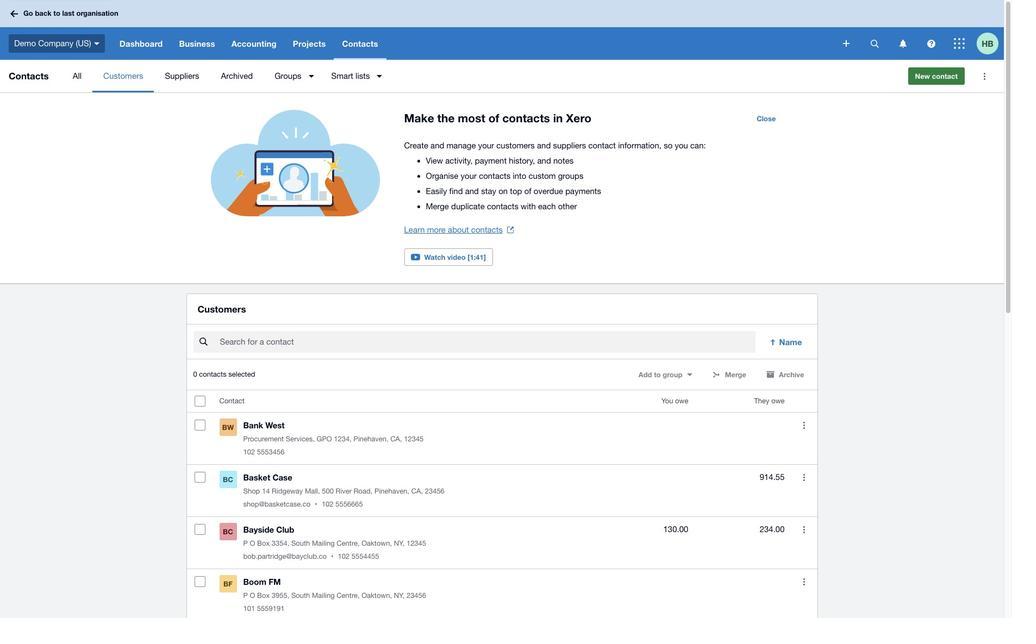 Task type: describe. For each thing, give the bounding box(es) containing it.
close
[[757, 114, 776, 123]]

bank west procurement services, gpo 1234, pinehaven, ca, 12345 102 5553456
[[243, 420, 424, 456]]

more row options image for club
[[803, 526, 805, 533]]

3354,
[[272, 539, 289, 548]]

the
[[437, 111, 455, 125]]

23456 for basket case
[[425, 487, 445, 495]]

101
[[243, 605, 255, 613]]

learn more about contacts link
[[404, 222, 514, 238]]

gpo
[[317, 435, 332, 443]]

pinehaven, inside basket case shop 14 ridgeway mall, 500 river road, pinehaven, ca, 23456 shop@basketcase.co • 102 5556665
[[375, 487, 409, 495]]

boom
[[243, 577, 266, 587]]

make
[[404, 111, 434, 125]]

payment
[[475, 156, 507, 165]]

customers
[[496, 141, 535, 150]]

easily
[[426, 186, 447, 196]]

p for boom fm
[[243, 592, 248, 600]]

back
[[35, 9, 52, 18]]

with
[[521, 202, 536, 211]]

name button
[[762, 331, 811, 353]]

top
[[510, 186, 522, 196]]

xero
[[566, 111, 591, 125]]

more row options button for case
[[793, 467, 815, 488]]

archived
[[221, 71, 253, 80]]

suppliers
[[553, 141, 586, 150]]

create
[[404, 141, 428, 150]]

to inside the add to group popup button
[[654, 370, 661, 379]]

watch video [1:41] button
[[404, 248, 493, 266]]

o for bayside club
[[250, 539, 255, 548]]

contacts right 0
[[199, 370, 227, 378]]

1234,
[[334, 435, 352, 443]]

business
[[179, 39, 215, 48]]

0 horizontal spatial of
[[489, 111, 499, 125]]

view activity, payment history, and notes
[[426, 156, 574, 165]]

12345 inside bank west procurement services, gpo 1234, pinehaven, ca, 12345 102 5553456
[[404, 435, 424, 443]]

in
[[553, 111, 563, 125]]

group
[[663, 370, 683, 379]]

0 contacts selected
[[193, 370, 255, 378]]

all
[[73, 71, 82, 80]]

activity,
[[445, 156, 473, 165]]

contact inside button
[[932, 72, 958, 80]]

you
[[675, 141, 688, 150]]

centre, for boom fm
[[337, 592, 360, 600]]

overdue
[[534, 186, 563, 196]]

go back to last organisation
[[23, 9, 118, 18]]

so
[[664, 141, 673, 150]]

they
[[754, 397, 770, 405]]

dashboard
[[119, 39, 163, 48]]

more row options button for club
[[793, 519, 815, 540]]

bayside
[[243, 525, 274, 535]]

ridgeway
[[272, 487, 303, 495]]

river
[[336, 487, 352, 495]]

owe for you owe
[[675, 397, 688, 405]]

add
[[639, 370, 652, 379]]

learn
[[404, 225, 425, 234]]

box for bayside
[[257, 539, 270, 548]]

you
[[661, 397, 673, 405]]

contacts down merge duplicate contacts with each other
[[471, 225, 503, 234]]

new
[[915, 72, 930, 80]]

each
[[538, 202, 556, 211]]

0 horizontal spatial your
[[461, 171, 477, 180]]

mailing for fm
[[312, 592, 335, 600]]

contacts up "customers"
[[502, 111, 550, 125]]

23456 for boom fm
[[407, 592, 426, 600]]

can:
[[690, 141, 706, 150]]

lists
[[356, 71, 370, 80]]

1 more row options image from the top
[[803, 474, 805, 481]]

view
[[426, 156, 443, 165]]

services,
[[286, 435, 315, 443]]

[1:41]
[[468, 253, 486, 261]]

0 horizontal spatial contacts
[[9, 70, 49, 82]]

1 vertical spatial contact
[[588, 141, 616, 150]]

watch video [1:41]
[[424, 253, 486, 261]]

banner containing hb
[[0, 0, 1004, 60]]

ny, for bayside club
[[394, 539, 405, 548]]

914.55 link
[[760, 471, 785, 484]]

mailing for club
[[312, 539, 335, 548]]

procurement
[[243, 435, 284, 443]]

customers inside button
[[103, 71, 143, 80]]

• for bayside club
[[331, 552, 334, 561]]

archive button
[[759, 366, 811, 383]]

case
[[273, 473, 292, 482]]

bc for basket case
[[223, 475, 233, 484]]

watch
[[424, 253, 446, 261]]

bayside club p o box 3354, south mailing centre, oaktown, ny, 12345 bob.partridge@bayclub.co • 102 5554455
[[243, 525, 426, 561]]

accounting
[[231, 39, 277, 48]]

road,
[[354, 487, 373, 495]]

ca, inside basket case shop 14 ridgeway mall, 500 river road, pinehaven, ca, 23456 shop@basketcase.co • 102 5556665
[[411, 487, 423, 495]]

boom fm p o box 3955, south mailing centre, oaktown, ny, 23456 101 5559191
[[243, 577, 426, 613]]

Search for a contact field
[[219, 332, 755, 352]]

shop
[[243, 487, 260, 495]]

find
[[449, 186, 463, 196]]

into
[[513, 171, 526, 180]]

oaktown, for boom fm
[[362, 592, 392, 600]]

custom
[[529, 171, 556, 180]]

hb
[[982, 38, 994, 48]]

suppliers
[[165, 71, 199, 80]]

payments
[[565, 186, 601, 196]]

130.00 link
[[664, 523, 688, 536]]

3955,
[[272, 592, 289, 600]]

bank
[[243, 420, 263, 430]]

bc for bayside club
[[223, 527, 233, 536]]

go
[[23, 9, 33, 18]]

contacts inside popup button
[[342, 39, 378, 48]]

information,
[[618, 141, 662, 150]]

other
[[558, 202, 577, 211]]

and up duplicate
[[465, 186, 479, 196]]

groups
[[558, 171, 584, 180]]

fm
[[269, 577, 281, 587]]

5554455
[[352, 552, 379, 561]]

merge for merge duplicate contacts with each other
[[426, 202, 449, 211]]

and up the 'custom'
[[537, 156, 551, 165]]

duplicate
[[451, 202, 485, 211]]

and left suppliers in the top of the page
[[537, 141, 551, 150]]

create and manage your customers and suppliers contact information, so you can:
[[404, 141, 706, 150]]

contact
[[219, 397, 244, 405]]

12345 inside the bayside club p o box 3354, south mailing centre, oaktown, ny, 12345 bob.partridge@bayclub.co • 102 5554455
[[407, 539, 426, 548]]



Task type: vqa. For each thing, say whether or not it's contained in the screenshot.
Item
no



Task type: locate. For each thing, give the bounding box(es) containing it.
ca,
[[390, 435, 402, 443], [411, 487, 423, 495]]

1 vertical spatial centre,
[[337, 592, 360, 600]]

23456 inside boom fm p o box 3955, south mailing centre, oaktown, ny, 23456 101 5559191
[[407, 592, 426, 600]]

south for club
[[291, 539, 310, 548]]

box up 5559191
[[257, 592, 270, 600]]

groups button
[[264, 60, 321, 92]]

914.55
[[760, 473, 785, 482]]

1 vertical spatial to
[[654, 370, 661, 379]]

centre, inside the bayside club p o box 3354, south mailing centre, oaktown, ny, 12345 bob.partridge@bayclub.co • 102 5554455
[[337, 539, 360, 548]]

mailing inside boom fm p o box 3955, south mailing centre, oaktown, ny, 23456 101 5559191
[[312, 592, 335, 600]]

p down bayside
[[243, 539, 248, 548]]

you owe
[[661, 397, 688, 405]]

2 horizontal spatial 102
[[338, 552, 350, 561]]

ca, inside bank west procurement services, gpo 1234, pinehaven, ca, 12345 102 5553456
[[390, 435, 402, 443]]

0 vertical spatial 23456
[[425, 487, 445, 495]]

of right most
[[489, 111, 499, 125]]

bc left bayside
[[223, 527, 233, 536]]

3 more row options button from the top
[[793, 519, 815, 540]]

ny, inside boom fm p o box 3955, south mailing centre, oaktown, ny, 23456 101 5559191
[[394, 592, 405, 600]]

box
[[257, 539, 270, 548], [257, 592, 270, 600]]

history,
[[509, 156, 535, 165]]

1 horizontal spatial svg image
[[871, 39, 879, 48]]

projects button
[[285, 27, 334, 60]]

1 south from the top
[[291, 539, 310, 548]]

102 down the 'procurement'
[[243, 448, 255, 456]]

to
[[53, 9, 60, 18], [654, 370, 661, 379]]

0 vertical spatial contact
[[932, 72, 958, 80]]

contacts down the 'demo' on the left top of page
[[9, 70, 49, 82]]

centre, up 5554455
[[337, 539, 360, 548]]

0 vertical spatial contacts
[[342, 39, 378, 48]]

102 for bayside club
[[338, 552, 350, 561]]

0 vertical spatial your
[[478, 141, 494, 150]]

shop@basketcase.co
[[243, 500, 311, 508]]

projects
[[293, 39, 326, 48]]

merge for merge
[[725, 370, 746, 379]]

demo company (us) button
[[0, 27, 111, 60]]

1 vertical spatial of
[[524, 186, 532, 196]]

2 more row options button from the top
[[793, 467, 815, 488]]

menu containing all
[[62, 60, 899, 92]]

oaktown, down 5554455
[[362, 592, 392, 600]]

o inside boom fm p o box 3955, south mailing centre, oaktown, ny, 23456 101 5559191
[[250, 592, 255, 600]]

pinehaven, right 1234,
[[354, 435, 388, 443]]

1 vertical spatial pinehaven,
[[375, 487, 409, 495]]

centre, for bayside club
[[337, 539, 360, 548]]

menu
[[62, 60, 899, 92]]

to right add
[[654, 370, 661, 379]]

1 vertical spatial oaktown,
[[362, 592, 392, 600]]

south right 3354,
[[291, 539, 310, 548]]

ca, right road,
[[411, 487, 423, 495]]

2 vertical spatial 102
[[338, 552, 350, 561]]

0 vertical spatial customers
[[103, 71, 143, 80]]

add to group
[[639, 370, 683, 379]]

o inside the bayside club p o box 3354, south mailing centre, oaktown, ny, 12345 bob.partridge@bayclub.co • 102 5554455
[[250, 539, 255, 548]]

102 inside basket case shop 14 ridgeway mall, 500 river road, pinehaven, ca, 23456 shop@basketcase.co • 102 5556665
[[322, 500, 334, 508]]

0 vertical spatial pinehaven,
[[354, 435, 388, 443]]

0 vertical spatial o
[[250, 539, 255, 548]]

south right 3955, at bottom
[[291, 592, 310, 600]]

1 vertical spatial your
[[461, 171, 477, 180]]

1 o from the top
[[250, 539, 255, 548]]

0 horizontal spatial contact
[[588, 141, 616, 150]]

4 more row options button from the top
[[793, 571, 815, 593]]

234.00
[[760, 525, 785, 534]]

0 horizontal spatial •
[[315, 500, 317, 508]]

0 vertical spatial more row options image
[[803, 422, 805, 429]]

0 horizontal spatial 102
[[243, 448, 255, 456]]

south inside boom fm p o box 3955, south mailing centre, oaktown, ny, 23456 101 5559191
[[291, 592, 310, 600]]

1 horizontal spatial to
[[654, 370, 661, 379]]

more row options image right 234.00 link
[[803, 526, 805, 533]]

• down mall,
[[315, 500, 317, 508]]

contact right suppliers in the top of the page
[[588, 141, 616, 150]]

dashboard link
[[111, 27, 171, 60]]

close button
[[750, 110, 783, 127]]

1 bc from the top
[[223, 475, 233, 484]]

0 horizontal spatial owe
[[675, 397, 688, 405]]

1 vertical spatial 102
[[322, 500, 334, 508]]

and up 'view'
[[431, 141, 444, 150]]

more row options image
[[803, 422, 805, 429], [803, 526, 805, 533]]

more row options image down archive
[[803, 422, 805, 429]]

svg image inside demo company (us) 'popup button'
[[94, 42, 99, 45]]

1 more row options image from the top
[[803, 422, 805, 429]]

0 vertical spatial more row options image
[[803, 474, 805, 481]]

2 more row options image from the top
[[803, 578, 805, 585]]

1 vertical spatial bc
[[223, 527, 233, 536]]

1 horizontal spatial 102
[[322, 500, 334, 508]]

0 vertical spatial bc
[[223, 475, 233, 484]]

mailing inside the bayside club p o box 3354, south mailing centre, oaktown, ny, 12345 bob.partridge@bayclub.co • 102 5554455
[[312, 539, 335, 548]]

1 vertical spatial ny,
[[394, 592, 405, 600]]

to inside go back to last organisation link
[[53, 9, 60, 18]]

west
[[265, 420, 285, 430]]

102 for basket case
[[322, 500, 334, 508]]

1 more row options button from the top
[[793, 414, 815, 436]]

2 horizontal spatial svg image
[[927, 39, 935, 48]]

o
[[250, 539, 255, 548], [250, 592, 255, 600]]

video
[[447, 253, 466, 261]]

navigation
[[111, 27, 836, 60]]

• inside the bayside club p o box 3354, south mailing centre, oaktown, ny, 12345 bob.partridge@bayclub.co • 102 5554455
[[331, 552, 334, 561]]

more
[[427, 225, 446, 234]]

suppliers button
[[154, 60, 210, 92]]

1 horizontal spatial contact
[[932, 72, 958, 80]]

1 horizontal spatial your
[[478, 141, 494, 150]]

23456 inside basket case shop 14 ridgeway mall, 500 river road, pinehaven, ca, 23456 shop@basketcase.co • 102 5556665
[[425, 487, 445, 495]]

1 p from the top
[[243, 539, 248, 548]]

merge left archive button
[[725, 370, 746, 379]]

1 horizontal spatial owe
[[772, 397, 785, 405]]

centre,
[[337, 539, 360, 548], [337, 592, 360, 600]]

contacts up the lists
[[342, 39, 378, 48]]

easily find and stay on top of overdue payments
[[426, 186, 601, 196]]

basket
[[243, 473, 270, 482]]

customers
[[103, 71, 143, 80], [198, 303, 246, 315]]

owe right they
[[772, 397, 785, 405]]

organisation
[[76, 9, 118, 18]]

1 horizontal spatial merge
[[725, 370, 746, 379]]

smart lists
[[331, 71, 370, 80]]

0 vertical spatial 102
[[243, 448, 255, 456]]

bw
[[222, 423, 234, 432]]

• inside basket case shop 14 ridgeway mall, 500 river road, pinehaven, ca, 23456 shop@basketcase.co • 102 5556665
[[315, 500, 317, 508]]

1 vertical spatial more row options image
[[803, 526, 805, 533]]

2 box from the top
[[257, 592, 270, 600]]

pinehaven,
[[354, 435, 388, 443], [375, 487, 409, 495]]

contact list table element
[[187, 390, 817, 618]]

customers button
[[92, 60, 154, 92]]

14
[[262, 487, 270, 495]]

of
[[489, 111, 499, 125], [524, 186, 532, 196]]

0 vertical spatial to
[[53, 9, 60, 18]]

centre, down 5554455
[[337, 592, 360, 600]]

bc left basket
[[223, 475, 233, 484]]

demo
[[14, 38, 36, 48]]

go back to last organisation link
[[7, 4, 125, 23]]

oaktown, up 5554455
[[362, 539, 392, 548]]

1 oaktown, from the top
[[362, 539, 392, 548]]

navigation containing dashboard
[[111, 27, 836, 60]]

o up '101'
[[250, 592, 255, 600]]

1 vertical spatial customers
[[198, 303, 246, 315]]

130.00
[[664, 525, 688, 534]]

bob.partridge@bayclub.co
[[243, 552, 327, 561]]

0 vertical spatial mailing
[[312, 539, 335, 548]]

5556665
[[336, 500, 363, 508]]

500
[[322, 487, 334, 495]]

pinehaven, right road,
[[375, 487, 409, 495]]

2 oaktown, from the top
[[362, 592, 392, 600]]

organise your contacts into custom groups
[[426, 171, 584, 180]]

• left 5554455
[[331, 552, 334, 561]]

1 vertical spatial •
[[331, 552, 334, 561]]

•
[[315, 500, 317, 508], [331, 552, 334, 561]]

owe right the you
[[675, 397, 688, 405]]

south for fm
[[291, 592, 310, 600]]

box inside the bayside club p o box 3354, south mailing centre, oaktown, ny, 12345 bob.partridge@bayclub.co • 102 5554455
[[257, 539, 270, 548]]

new contact button
[[908, 67, 965, 85]]

p inside boom fm p o box 3955, south mailing centre, oaktown, ny, 23456 101 5559191
[[243, 592, 248, 600]]

1 vertical spatial 12345
[[407, 539, 426, 548]]

box inside boom fm p o box 3955, south mailing centre, oaktown, ny, 23456 101 5559191
[[257, 592, 270, 600]]

0 vertical spatial ny,
[[394, 539, 405, 548]]

p for bayside club
[[243, 539, 248, 548]]

smart
[[331, 71, 353, 80]]

1 vertical spatial more row options image
[[803, 578, 805, 585]]

ny,
[[394, 539, 405, 548], [394, 592, 405, 600]]

oaktown, for bayside club
[[362, 539, 392, 548]]

• for basket case
[[315, 500, 317, 508]]

svg image
[[871, 39, 879, 48], [927, 39, 935, 48], [94, 42, 99, 45]]

0 horizontal spatial svg image
[[94, 42, 99, 45]]

mall,
[[305, 487, 320, 495]]

svg image
[[10, 10, 18, 17], [954, 38, 965, 49], [899, 39, 906, 48], [843, 40, 850, 47]]

1 owe from the left
[[675, 397, 688, 405]]

learn more about contacts
[[404, 225, 503, 234]]

p up '101'
[[243, 592, 248, 600]]

business button
[[171, 27, 223, 60]]

2 south from the top
[[291, 592, 310, 600]]

o down bayside
[[250, 539, 255, 548]]

o for boom fm
[[250, 592, 255, 600]]

bc
[[223, 475, 233, 484], [223, 527, 233, 536]]

1 horizontal spatial contacts
[[342, 39, 378, 48]]

manage
[[447, 141, 476, 150]]

0 vertical spatial •
[[315, 500, 317, 508]]

2 bc from the top
[[223, 527, 233, 536]]

ca, right 1234,
[[390, 435, 402, 443]]

1 vertical spatial mailing
[[312, 592, 335, 600]]

box down bayside
[[257, 539, 270, 548]]

2 centre, from the top
[[337, 592, 360, 600]]

1 horizontal spatial of
[[524, 186, 532, 196]]

1 ny, from the top
[[394, 539, 405, 548]]

south
[[291, 539, 310, 548], [291, 592, 310, 600]]

102 inside bank west procurement services, gpo 1234, pinehaven, ca, 12345 102 5553456
[[243, 448, 255, 456]]

2 p from the top
[[243, 592, 248, 600]]

0 vertical spatial ca,
[[390, 435, 402, 443]]

102 inside the bayside club p o box 3354, south mailing centre, oaktown, ny, 12345 bob.partridge@bayclub.co • 102 5554455
[[338, 552, 350, 561]]

ny, for boom fm
[[394, 592, 405, 600]]

p inside the bayside club p o box 3354, south mailing centre, oaktown, ny, 12345 bob.partridge@bayclub.co • 102 5554455
[[243, 539, 248, 548]]

1 vertical spatial south
[[291, 592, 310, 600]]

2 owe from the left
[[772, 397, 785, 405]]

mailing up bob.partridge@bayclub.co
[[312, 539, 335, 548]]

pinehaven, inside bank west procurement services, gpo 1234, pinehaven, ca, 12345 102 5553456
[[354, 435, 388, 443]]

1 horizontal spatial customers
[[198, 303, 246, 315]]

12345
[[404, 435, 424, 443], [407, 539, 426, 548]]

0 vertical spatial of
[[489, 111, 499, 125]]

owe for they owe
[[772, 397, 785, 405]]

hb button
[[977, 27, 1004, 60]]

1 horizontal spatial ca,
[[411, 487, 423, 495]]

1 mailing from the top
[[312, 539, 335, 548]]

1 vertical spatial merge
[[725, 370, 746, 379]]

5553456
[[257, 448, 285, 456]]

1 vertical spatial o
[[250, 592, 255, 600]]

centre, inside boom fm p o box 3955, south mailing centre, oaktown, ny, 23456 101 5559191
[[337, 592, 360, 600]]

more row options image
[[803, 474, 805, 481], [803, 578, 805, 585]]

0 vertical spatial merge
[[426, 202, 449, 211]]

2 o from the top
[[250, 592, 255, 600]]

ny, inside the bayside club p o box 3354, south mailing centre, oaktown, ny, 12345 bob.partridge@bayclub.co • 102 5554455
[[394, 539, 405, 548]]

0 horizontal spatial merge
[[426, 202, 449, 211]]

1 horizontal spatial •
[[331, 552, 334, 561]]

contact right new
[[932, 72, 958, 80]]

box for boom
[[257, 592, 270, 600]]

organise
[[426, 171, 458, 180]]

2 ny, from the top
[[394, 592, 405, 600]]

2 mailing from the top
[[312, 592, 335, 600]]

demo company (us)
[[14, 38, 91, 48]]

1 vertical spatial box
[[257, 592, 270, 600]]

more row options button for west
[[793, 414, 815, 436]]

1 vertical spatial p
[[243, 592, 248, 600]]

banner
[[0, 0, 1004, 60]]

south inside the bayside club p o box 3354, south mailing centre, oaktown, ny, 12345 bob.partridge@bayclub.co • 102 5554455
[[291, 539, 310, 548]]

new contact
[[915, 72, 958, 80]]

0 vertical spatial p
[[243, 539, 248, 548]]

accounting button
[[223, 27, 285, 60]]

mailing right 3955, at bottom
[[312, 592, 335, 600]]

merge inside button
[[725, 370, 746, 379]]

0 horizontal spatial customers
[[103, 71, 143, 80]]

your down activity,
[[461, 171, 477, 180]]

0 vertical spatial box
[[257, 539, 270, 548]]

merge down easily
[[426, 202, 449, 211]]

your up payment
[[478, 141, 494, 150]]

1 vertical spatial 23456
[[407, 592, 426, 600]]

last
[[62, 9, 74, 18]]

bf
[[223, 580, 233, 588]]

contacts down on
[[487, 202, 519, 211]]

to left the last
[[53, 9, 60, 18]]

make the most of contacts in xero
[[404, 111, 591, 125]]

more row options image for west
[[803, 422, 805, 429]]

1 vertical spatial ca,
[[411, 487, 423, 495]]

0 horizontal spatial ca,
[[390, 435, 402, 443]]

102 down 500 on the left bottom of page
[[322, 500, 334, 508]]

102 left 5554455
[[338, 552, 350, 561]]

merge duplicate contacts with each other
[[426, 202, 577, 211]]

1 box from the top
[[257, 539, 270, 548]]

selected
[[228, 370, 255, 378]]

oaktown, inside the bayside club p o box 3354, south mailing centre, oaktown, ny, 12345 bob.partridge@bayclub.co • 102 5554455
[[362, 539, 392, 548]]

0 vertical spatial centre,
[[337, 539, 360, 548]]

contacts down payment
[[479, 171, 511, 180]]

about
[[448, 225, 469, 234]]

archive
[[779, 370, 804, 379]]

actions menu image
[[974, 65, 995, 87]]

0 vertical spatial south
[[291, 539, 310, 548]]

1 centre, from the top
[[337, 539, 360, 548]]

0 vertical spatial 12345
[[404, 435, 424, 443]]

name
[[779, 337, 802, 347]]

owe
[[675, 397, 688, 405], [772, 397, 785, 405]]

oaktown, inside boom fm p o box 3955, south mailing centre, oaktown, ny, 23456 101 5559191
[[362, 592, 392, 600]]

add to group button
[[632, 366, 699, 383]]

1 vertical spatial contacts
[[9, 70, 49, 82]]

of right "top" in the top of the page
[[524, 186, 532, 196]]

svg image inside go back to last organisation link
[[10, 10, 18, 17]]

0 horizontal spatial to
[[53, 9, 60, 18]]

0 vertical spatial oaktown,
[[362, 539, 392, 548]]

2 more row options image from the top
[[803, 526, 805, 533]]



